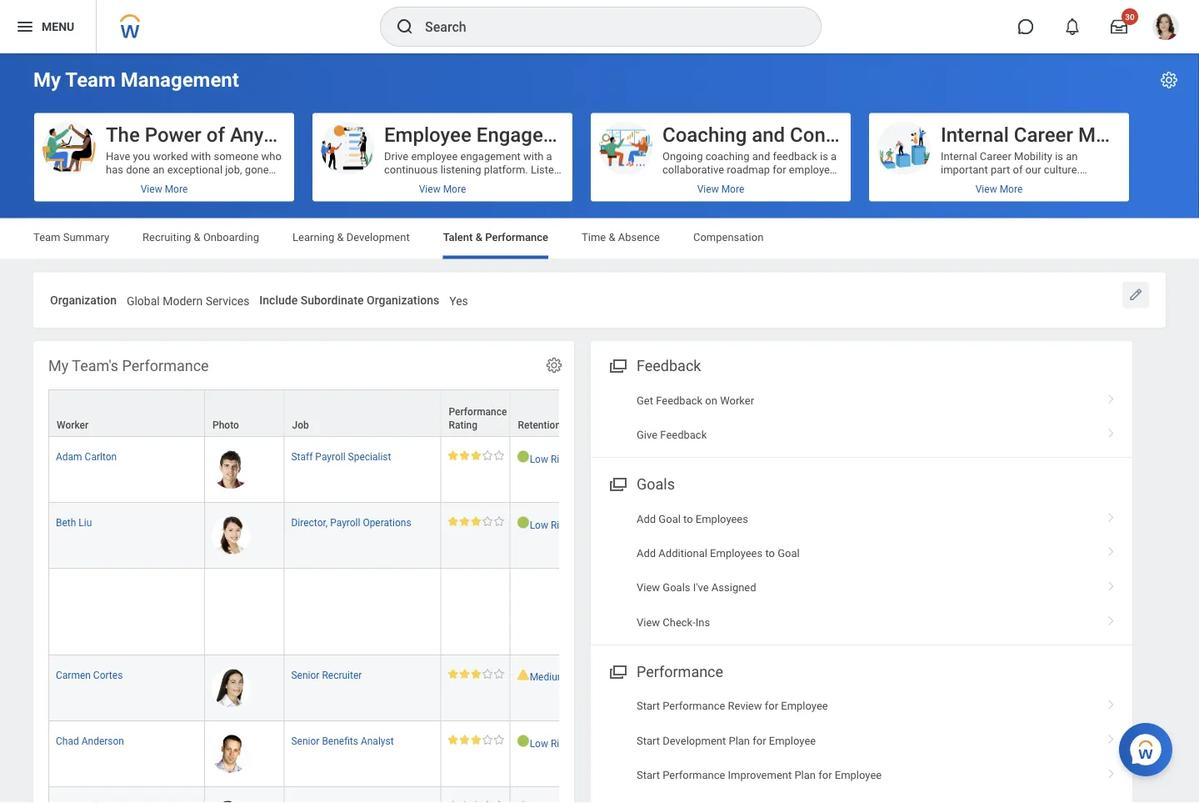 Task type: locate. For each thing, give the bounding box(es) containing it.
0 vertical spatial senior
[[291, 669, 320, 681]]

2 chevron right image from the top
[[1102, 541, 1123, 558]]

configure this page image
[[1160, 70, 1180, 90]]

view check-ins
[[637, 616, 711, 628]]

3 meets expectations - performance in line with a solid team contributor. image from the top
[[448, 668, 504, 678]]

senior left recruiter at the bottom of the page
[[291, 669, 320, 681]]

0 vertical spatial add
[[637, 512, 656, 525]]

1 vertical spatial team
[[33, 231, 60, 243]]

payroll right director,
[[330, 517, 361, 528]]

this worker has low retention risk. image
[[517, 450, 530, 462], [517, 734, 530, 747]]

my
[[33, 68, 61, 92], [48, 357, 69, 375]]

risk down medium risk
[[551, 738, 570, 749]]

performance rating button
[[442, 390, 510, 436]]

my team's performance
[[48, 357, 209, 375]]

2 row from the top
[[48, 436, 1063, 502]]

employee's photo (beth liu) image
[[212, 516, 250, 554]]

low risk for operations
[[530, 519, 570, 531]]

for right review
[[765, 700, 779, 712]]

view
[[637, 581, 661, 594], [637, 616, 661, 628]]

start for start development plan for employee
[[637, 734, 660, 747]]

3 & from the left
[[476, 231, 483, 243]]

operations
[[363, 517, 412, 528]]

0 vertical spatial goals
[[637, 476, 675, 493]]

employee inside employee engagement button
[[384, 123, 472, 146]]

2 chevron right image from the top
[[1102, 506, 1123, 523]]

0 vertical spatial low risk
[[530, 453, 570, 465]]

modern
[[163, 294, 203, 308]]

to
[[684, 512, 693, 525], [766, 547, 775, 559]]

performance
[[485, 231, 549, 243], [122, 357, 209, 375], [449, 406, 507, 417], [637, 663, 724, 681], [663, 700, 726, 712], [663, 769, 726, 781]]

this worker has low retention risk. image down retention
[[517, 450, 530, 462]]

1 horizontal spatial team
[[65, 68, 116, 92]]

list containing start performance review for employee
[[591, 689, 1133, 803]]

1 vertical spatial senior
[[291, 735, 320, 747]]

chevron right image for employees
[[1102, 506, 1123, 523]]

development inside list
[[663, 734, 726, 747]]

organization
[[50, 293, 117, 307]]

2 list from the top
[[591, 501, 1133, 640]]

& right learning
[[337, 231, 344, 243]]

0 vertical spatial list
[[591, 383, 1133, 452]]

1 vertical spatial for
[[753, 734, 767, 747]]

carmen
[[56, 669, 91, 681]]

recruiting
[[143, 231, 191, 243]]

2 this worker has a medium retention risk - possible action needed. element from the top
[[517, 799, 618, 803]]

senior benefits analyst
[[291, 735, 394, 747]]

risk for operations
[[551, 519, 570, 531]]

my for my team management
[[33, 68, 61, 92]]

1 vertical spatial payroll
[[330, 517, 361, 528]]

1 vertical spatial list
[[591, 501, 1133, 640]]

career
[[1015, 123, 1074, 146]]

2 & from the left
[[337, 231, 344, 243]]

goals
[[637, 476, 675, 493], [663, 581, 691, 594]]

3 start from the top
[[637, 769, 660, 781]]

0 vertical spatial low
[[530, 453, 549, 465]]

on
[[706, 394, 718, 406]]

1 vertical spatial this worker has low retention risk. image
[[517, 734, 530, 747]]

employees up add additional employees to goal
[[696, 512, 749, 525]]

start performance review for employee
[[637, 700, 829, 712]]

1 vertical spatial low risk link
[[530, 516, 570, 531]]

2 low risk from the top
[[530, 519, 570, 531]]

performance up worker popup button
[[122, 357, 209, 375]]

my left team's
[[48, 357, 69, 375]]

1 this worker has a medium retention risk - possible action needed. image from the top
[[517, 668, 530, 680]]

worker inside list
[[721, 394, 755, 406]]

this worker has low retention risk. element for staff payroll specialist
[[517, 450, 618, 466]]

& for talent
[[476, 231, 483, 243]]

0 vertical spatial low risk link
[[530, 450, 570, 465]]

this worker has a medium retention risk - possible action needed. image for third meets expectations - performance in line with a solid team contributor. image from the bottom
[[517, 668, 530, 680]]

4 meets expectations - performance in line with a solid team contributor. image from the top
[[448, 734, 504, 744]]

inbox large image
[[1112, 18, 1128, 35]]

1 vertical spatial low
[[530, 519, 549, 531]]

2 start from the top
[[637, 734, 660, 747]]

list containing get feedback on worker
[[591, 383, 1133, 452]]

1 & from the left
[[194, 231, 201, 243]]

1 vertical spatial development
[[663, 734, 726, 747]]

1 horizontal spatial development
[[663, 734, 726, 747]]

start performance review for employee link
[[591, 689, 1133, 723]]

worker right on
[[721, 394, 755, 406]]

0 vertical spatial this worker has a medium retention risk - possible action needed. element
[[517, 667, 618, 683]]

this worker has a medium retention risk - possible action needed. element containing medium risk
[[517, 667, 618, 683]]

learning & development
[[293, 231, 410, 243]]

Global Modern Services text field
[[127, 284, 250, 313]]

4 chevron right image from the top
[[1102, 763, 1123, 780]]

tab list containing team summary
[[17, 219, 1183, 259]]

0 vertical spatial menu group image
[[606, 354, 629, 376]]

1 vertical spatial add
[[637, 547, 656, 559]]

senior benefits analyst link
[[291, 732, 394, 747]]

performance right talent
[[485, 231, 549, 243]]

give feedback link
[[591, 418, 1133, 452]]

2 this worker has low retention risk. image from the top
[[517, 734, 530, 747]]

compensation
[[694, 231, 764, 243]]

employee engagement
[[384, 123, 589, 146]]

chevron right image
[[1102, 388, 1123, 405], [1102, 541, 1123, 558], [1102, 610, 1123, 627], [1102, 694, 1123, 711], [1102, 728, 1123, 745]]

payroll right staff
[[316, 451, 346, 462]]

0 vertical spatial view
[[637, 581, 661, 594]]

for down start development plan for employee link
[[819, 769, 833, 781]]

6 row from the top
[[48, 721, 1063, 787]]

plan
[[729, 734, 751, 747], [795, 769, 816, 781]]

meets expectations - performance in line with a solid team contributor. image
[[448, 450, 504, 460], [448, 516, 504, 526], [448, 668, 504, 678], [448, 734, 504, 744], [448, 800, 504, 803]]

2 this worker has a medium retention risk - possible action needed. image from the top
[[517, 800, 530, 803]]

worker up adam
[[57, 419, 89, 431]]

medium
[[530, 671, 566, 682]]

0 vertical spatial payroll
[[316, 451, 346, 462]]

row
[[48, 389, 1063, 437], [48, 436, 1063, 502], [48, 502, 1063, 568], [48, 568, 1063, 655], [48, 655, 1063, 721], [48, 721, 1063, 787], [48, 787, 1063, 803]]

1 vertical spatial this worker has a medium retention risk - possible action needed. image
[[517, 800, 530, 803]]

3 chevron right image from the top
[[1102, 610, 1123, 627]]

this worker has a medium retention risk - possible action needed. element
[[517, 667, 618, 683], [517, 799, 618, 803]]

search image
[[395, 17, 415, 37]]

1 menu group image from the top
[[606, 354, 629, 376]]

1 this worker has a medium retention risk - possible action needed. element from the top
[[517, 667, 618, 683]]

0 vertical spatial this worker has low retention risk. image
[[517, 450, 530, 462]]

chad anderson
[[56, 735, 124, 747]]

absence
[[619, 231, 660, 243]]

5 cell from the left
[[511, 568, 626, 655]]

chevron right image inside start performance review for employee link
[[1102, 694, 1123, 711]]

3 low risk link from the top
[[530, 734, 570, 749]]

the
[[106, 123, 140, 146]]

start performance improvement plan for employee link
[[591, 758, 1133, 792]]

2 menu group image from the top
[[606, 472, 629, 495]]

adam
[[56, 451, 82, 462]]

this worker has low retention risk. image down the medium
[[517, 734, 530, 747]]

view for view goals i've assigned
[[637, 581, 661, 594]]

5 row from the top
[[48, 655, 1063, 721]]

& right time
[[609, 231, 616, 243]]

photo button
[[205, 390, 284, 436]]

engagement
[[477, 123, 589, 146]]

3 chevron right image from the top
[[1102, 575, 1123, 592]]

goal
[[659, 512, 681, 525], [778, 547, 800, 559]]

chevron right image inside get feedback on worker link
[[1102, 388, 1123, 405]]

goal up the additional
[[659, 512, 681, 525]]

low risk link
[[530, 450, 570, 465], [530, 516, 570, 531], [530, 734, 570, 749]]

1 chevron right image from the top
[[1102, 423, 1123, 439]]

0 vertical spatial plan
[[729, 734, 751, 747]]

1 vertical spatial this worker has a medium retention risk - possible action needed. element
[[517, 799, 618, 803]]

employees up assigned
[[711, 547, 763, 559]]

low risk link for analyst
[[530, 734, 570, 749]]

director, payroll operations
[[291, 517, 412, 528]]

4 & from the left
[[609, 231, 616, 243]]

employee's photo (adam carlton) image
[[212, 450, 250, 488]]

add goal to employees
[[637, 512, 749, 525]]

start
[[637, 700, 660, 712], [637, 734, 660, 747], [637, 769, 660, 781]]

list
[[591, 383, 1133, 452], [591, 501, 1133, 640], [591, 689, 1133, 803]]

1 vertical spatial low risk
[[530, 519, 570, 531]]

low risk
[[530, 453, 570, 465], [530, 519, 570, 531], [530, 738, 570, 749]]

low for senior benefits analyst
[[530, 738, 549, 749]]

mobility
[[1079, 123, 1151, 146]]

row containing chad anderson
[[48, 721, 1063, 787]]

add up add additional employees to goal
[[637, 512, 656, 525]]

risk right this worker has low retention risk. image
[[551, 519, 570, 531]]

0 horizontal spatial plan
[[729, 734, 751, 747]]

1 low risk link from the top
[[530, 450, 570, 465]]

payroll
[[316, 451, 346, 462], [330, 517, 361, 528]]

Search Workday  search field
[[425, 8, 787, 45]]

1 low from the top
[[530, 453, 549, 465]]

chevron right image inside view goals i've assigned link
[[1102, 575, 1123, 592]]

chad
[[56, 735, 79, 747]]

chevron right image inside 'start performance improvement plan for employee' link
[[1102, 763, 1123, 780]]

worker inside popup button
[[57, 419, 89, 431]]

improvement
[[728, 769, 792, 781]]

tab list
[[17, 219, 1183, 259]]

3 low risk from the top
[[530, 738, 570, 749]]

for up the start performance improvement plan for employee
[[753, 734, 767, 747]]

chevron right image inside add goal to employees link
[[1102, 506, 1123, 523]]

this worker has a medium retention risk - possible action needed. element for third meets expectations - performance in line with a solid team contributor. image from the bottom
[[517, 667, 618, 683]]

employee's photo (carmen cortes) image
[[212, 668, 250, 707]]

row containing carmen cortes
[[48, 655, 1063, 721]]

risk
[[551, 453, 570, 465], [551, 519, 570, 531], [569, 671, 588, 682], [551, 738, 570, 749]]

view for view check-ins
[[637, 616, 661, 628]]

&
[[194, 231, 201, 243], [337, 231, 344, 243], [476, 231, 483, 243], [609, 231, 616, 243]]

0 horizontal spatial goal
[[659, 512, 681, 525]]

3 list from the top
[[591, 689, 1133, 803]]

list containing add goal to employees
[[591, 501, 1133, 640]]

1 meets expectations - performance in line with a solid team contributor. image from the top
[[448, 450, 504, 460]]

team left the "summary"
[[33, 231, 60, 243]]

0 vertical spatial for
[[765, 700, 779, 712]]

include subordinate organizations
[[260, 293, 440, 307]]

feedback
[[309, 123, 395, 146], [637, 357, 702, 375], [656, 394, 703, 406], [661, 428, 707, 441]]

1 view from the top
[[637, 581, 661, 594]]

chevron right image inside add additional employees to goal link
[[1102, 541, 1123, 558]]

1 list from the top
[[591, 383, 1133, 452]]

1 horizontal spatial to
[[766, 547, 775, 559]]

1 vertical spatial worker
[[57, 419, 89, 431]]

start for start performance review for employee
[[637, 700, 660, 712]]

start for start performance improvement plan for employee
[[637, 769, 660, 781]]

5 chevron right image from the top
[[1102, 728, 1123, 745]]

cortes
[[93, 669, 123, 681]]

1 horizontal spatial worker
[[721, 394, 755, 406]]

1 horizontal spatial goal
[[778, 547, 800, 559]]

job button
[[285, 390, 441, 436]]

2 vertical spatial list
[[591, 689, 1133, 803]]

2 vertical spatial low risk
[[530, 738, 570, 749]]

0 vertical spatial team
[[65, 68, 116, 92]]

1 vertical spatial start
[[637, 734, 660, 747]]

risk down retention
[[551, 453, 570, 465]]

low risk link for operations
[[530, 516, 570, 531]]

worker column header
[[48, 389, 205, 437]]

this worker has a medium retention risk - possible action needed. image
[[517, 668, 530, 680], [517, 800, 530, 803]]

chevron right image for add additional employees to goal
[[1102, 541, 1123, 558]]

0 vertical spatial this worker has low retention risk. element
[[517, 450, 618, 466]]

performance down start development plan for employee
[[663, 769, 726, 781]]

2 vertical spatial start
[[637, 769, 660, 781]]

low risk for specialist
[[530, 453, 570, 465]]

menu group image
[[606, 354, 629, 376], [606, 472, 629, 495]]

1 low risk from the top
[[530, 453, 570, 465]]

& for learning
[[337, 231, 344, 243]]

2 vertical spatial low risk link
[[530, 734, 570, 749]]

team inside tab list
[[33, 231, 60, 243]]

1 senior from the top
[[291, 669, 320, 681]]

senior left benefits on the bottom of the page
[[291, 735, 320, 747]]

1 vertical spatial my
[[48, 357, 69, 375]]

performance rating
[[449, 406, 507, 431]]

worker
[[721, 394, 755, 406], [57, 419, 89, 431]]

my for my team's performance
[[48, 357, 69, 375]]

chad anderson link
[[56, 732, 124, 747]]

3 cell from the left
[[285, 568, 442, 655]]

chevron right image
[[1102, 423, 1123, 439], [1102, 506, 1123, 523], [1102, 575, 1123, 592], [1102, 763, 1123, 780]]

time
[[582, 231, 606, 243]]

view left check-
[[637, 616, 661, 628]]

adam carlton
[[56, 451, 117, 462]]

& right talent
[[476, 231, 483, 243]]

2 vertical spatial low
[[530, 738, 549, 749]]

row containing performance rating
[[48, 389, 1063, 437]]

cell
[[48, 568, 205, 655], [205, 568, 285, 655], [285, 568, 442, 655], [442, 568, 511, 655], [511, 568, 626, 655]]

beth liu link
[[56, 513, 92, 528]]

0 horizontal spatial to
[[684, 512, 693, 525]]

2 this worker has low retention risk. element from the top
[[517, 516, 618, 532]]

tab list inside main content
[[17, 219, 1183, 259]]

1 horizontal spatial plan
[[795, 769, 816, 781]]

1 vertical spatial to
[[766, 547, 775, 559]]

3 row from the top
[[48, 502, 1063, 568]]

my inside my team's performance element
[[48, 357, 69, 375]]

0 horizontal spatial development
[[347, 231, 410, 243]]

anderson
[[81, 735, 124, 747]]

row containing adam carlton
[[48, 436, 1063, 502]]

1 start from the top
[[637, 700, 660, 712]]

1 add from the top
[[637, 512, 656, 525]]

goals left i've
[[663, 581, 691, 594]]

internal
[[941, 123, 1010, 146]]

development down start performance review for employee
[[663, 734, 726, 747]]

chevron right image inside the view check-ins link
[[1102, 610, 1123, 627]]

2 low risk link from the top
[[530, 516, 570, 531]]

summary
[[63, 231, 109, 243]]

view up view check-ins
[[637, 581, 661, 594]]

0 vertical spatial start
[[637, 700, 660, 712]]

chevron right image for assigned
[[1102, 575, 1123, 592]]

employee inside start performance review for employee link
[[782, 700, 829, 712]]

development right learning
[[347, 231, 410, 243]]

& for recruiting
[[194, 231, 201, 243]]

2 view from the top
[[637, 616, 661, 628]]

add left the additional
[[637, 547, 656, 559]]

this worker has low retention risk. element for senior benefits analyst
[[517, 734, 618, 750]]

30 button
[[1102, 8, 1139, 45]]

low risk link for specialist
[[530, 450, 570, 465]]

0 vertical spatial goal
[[659, 512, 681, 525]]

employees
[[696, 512, 749, 525], [711, 547, 763, 559]]

notifications large image
[[1065, 18, 1082, 35]]

2 vertical spatial this worker has low retention risk. element
[[517, 734, 618, 750]]

onboarding
[[203, 231, 259, 243]]

development
[[347, 231, 410, 243], [663, 734, 726, 747]]

1 vertical spatial goals
[[663, 581, 691, 594]]

my team's performance element
[[33, 341, 1063, 803]]

1 chevron right image from the top
[[1102, 388, 1123, 405]]

1 vertical spatial plan
[[795, 769, 816, 781]]

plan right improvement
[[795, 769, 816, 781]]

1 this worker has low retention risk. image from the top
[[517, 450, 530, 462]]

for
[[765, 700, 779, 712], [753, 734, 767, 747], [819, 769, 833, 781]]

3 low from the top
[[530, 738, 549, 749]]

2 senior from the top
[[291, 735, 320, 747]]

chevron right image inside start development plan for employee link
[[1102, 728, 1123, 745]]

justify image
[[15, 17, 35, 37]]

senior recruiter link
[[291, 666, 362, 681]]

1 this worker has low retention risk. element from the top
[[517, 450, 618, 466]]

plan down review
[[729, 734, 751, 747]]

goals up add goal to employees
[[637, 476, 675, 493]]

my down "menu" dropdown button
[[33, 68, 61, 92]]

the power of anytime feedback
[[106, 123, 395, 146]]

start development plan for employee link
[[591, 723, 1133, 758]]

0 vertical spatial development
[[347, 231, 410, 243]]

1 vertical spatial view
[[637, 616, 661, 628]]

goal down add goal to employees link
[[778, 547, 800, 559]]

employee inside 'start performance improvement plan for employee' link
[[835, 769, 882, 781]]

risk right the medium
[[569, 671, 588, 682]]

meets expectations - performance in line with a solid team contributor. image for specialist
[[448, 450, 504, 460]]

& right recruiting
[[194, 231, 201, 243]]

senior
[[291, 669, 320, 681], [291, 735, 320, 747]]

main content
[[0, 53, 1200, 803]]

3 this worker has low retention risk. element from the top
[[517, 734, 618, 750]]

this worker has low retention risk. image for analyst
[[517, 734, 530, 747]]

0 horizontal spatial worker
[[57, 419, 89, 431]]

this worker has low retention risk. element
[[517, 450, 618, 466], [517, 516, 618, 532], [517, 734, 618, 750]]

4 row from the top
[[48, 568, 1063, 655]]

get
[[637, 394, 654, 406]]

chevron right image for start performance review for employee
[[1102, 694, 1123, 711]]

0 vertical spatial worker
[[721, 394, 755, 406]]

team down menu
[[65, 68, 116, 92]]

senior for senior recruiter
[[291, 669, 320, 681]]

performance up rating
[[449, 406, 507, 417]]

0 vertical spatial this worker has a medium retention risk - possible action needed. image
[[517, 668, 530, 680]]

low for staff payroll specialist
[[530, 453, 549, 465]]

benefits
[[322, 735, 359, 747]]

2 meets expectations - performance in line with a solid team contributor. image from the top
[[448, 516, 504, 526]]

meets expectations - performance in line with a solid team contributor. image for analyst
[[448, 734, 504, 744]]

add for add additional employees to goal
[[637, 547, 656, 559]]

menu button
[[0, 0, 96, 53]]

carmen cortes link
[[56, 666, 123, 681]]

director,
[[291, 517, 328, 528]]

feedback inside button
[[309, 123, 395, 146]]

2 low from the top
[[530, 519, 549, 531]]

0 horizontal spatial team
[[33, 231, 60, 243]]

medium risk
[[530, 671, 588, 682]]

1 row from the top
[[48, 389, 1063, 437]]

1 vertical spatial employees
[[711, 547, 763, 559]]

0 vertical spatial my
[[33, 68, 61, 92]]

4 chevron right image from the top
[[1102, 694, 1123, 711]]

1 vertical spatial this worker has low retention risk. element
[[517, 516, 618, 532]]

1 vertical spatial menu group image
[[606, 472, 629, 495]]

2 add from the top
[[637, 547, 656, 559]]



Task type: vqa. For each thing, say whether or not it's contained in the screenshot.
P-00321 Customer Service Representative (Closed)'s (Closed)
no



Task type: describe. For each thing, give the bounding box(es) containing it.
of
[[207, 123, 225, 146]]

30
[[1126, 12, 1136, 22]]

chevron right image for get feedback on worker
[[1102, 388, 1123, 405]]

services
[[206, 294, 250, 308]]

talent
[[443, 231, 473, 243]]

performance up start development plan for employee
[[663, 700, 726, 712]]

risk for specialist
[[551, 453, 570, 465]]

low for director, payroll operations
[[530, 519, 549, 531]]

chevron right image for start development plan for employee
[[1102, 728, 1123, 745]]

0 vertical spatial to
[[684, 512, 693, 525]]

my team management
[[33, 68, 239, 92]]

subordinate
[[301, 293, 364, 307]]

employee inside start development plan for employee link
[[769, 734, 817, 747]]

Yes text field
[[450, 284, 468, 313]]

2 vertical spatial for
[[819, 769, 833, 781]]

include
[[260, 293, 298, 307]]

check-
[[663, 616, 696, 628]]

this worker has low retention risk. image for specialist
[[517, 450, 530, 462]]

job
[[292, 419, 309, 431]]

power
[[145, 123, 202, 146]]

start performance improvement plan for employee
[[637, 769, 882, 781]]

performance inside tab list
[[485, 231, 549, 243]]

include subordinate organizations element
[[450, 283, 468, 314]]

yes
[[450, 294, 468, 308]]

configure my team's performance image
[[545, 356, 564, 375]]

& for time
[[609, 231, 616, 243]]

this worker has a medium retention risk - possible action needed. image for fifth meets expectations - performance in line with a solid team contributor. image from the top
[[517, 800, 530, 803]]

this worker has a medium retention risk - possible action needed. element for fifth meets expectations - performance in line with a solid team contributor. image from the top
[[517, 799, 618, 803]]

menu group image
[[606, 660, 629, 682]]

rating
[[449, 419, 478, 431]]

view check-ins link
[[591, 605, 1133, 640]]

medium risk link
[[530, 667, 588, 682]]

anytime
[[230, 123, 304, 146]]

recruiting & onboarding
[[143, 231, 259, 243]]

director, payroll operations link
[[291, 513, 412, 528]]

review
[[728, 700, 763, 712]]

for for plan
[[753, 734, 767, 747]]

chevron right image for view check-ins
[[1102, 610, 1123, 627]]

assigned
[[712, 581, 757, 594]]

edit image
[[1128, 286, 1145, 303]]

add goal to employees link
[[591, 501, 1133, 536]]

give
[[637, 428, 658, 441]]

performance inside popup button
[[449, 406, 507, 417]]

carmen cortes
[[56, 669, 123, 681]]

chevron right image inside give feedback link
[[1102, 423, 1123, 439]]

senior for senior benefits analyst
[[291, 735, 320, 747]]

team summary
[[33, 231, 109, 243]]

goals inside list
[[663, 581, 691, 594]]

5 meets expectations - performance in line with a solid team contributor. image from the top
[[448, 800, 504, 803]]

analyst
[[361, 735, 394, 747]]

internal career mobility
[[941, 123, 1151, 146]]

learning
[[293, 231, 335, 243]]

payroll for specialist
[[316, 451, 346, 462]]

recruiter
[[322, 669, 362, 681]]

chevron right image for plan
[[1102, 763, 1123, 780]]

performance down check-
[[637, 663, 724, 681]]

menu group image for feedback
[[606, 354, 629, 376]]

view goals i've assigned link
[[591, 570, 1133, 605]]

internal career mobility button
[[870, 113, 1151, 201]]

employee's photo (chad anderson) image
[[212, 734, 250, 773]]

2 cell from the left
[[205, 568, 285, 655]]

talent & performance
[[443, 231, 549, 243]]

development inside tab list
[[347, 231, 410, 243]]

add additional employees to goal
[[637, 547, 800, 559]]

this worker has low retention risk. element for director, payroll operations
[[517, 516, 618, 532]]

carlton
[[85, 451, 117, 462]]

management
[[121, 68, 239, 92]]

list for feedback
[[591, 383, 1133, 452]]

start development plan for employee
[[637, 734, 817, 747]]

payroll for operations
[[330, 517, 361, 528]]

time & absence
[[582, 231, 660, 243]]

adam carlton link
[[56, 447, 117, 462]]

additional
[[659, 547, 708, 559]]

list for performance
[[591, 689, 1133, 803]]

for for review
[[765, 700, 779, 712]]

0 vertical spatial employees
[[696, 512, 749, 525]]

row containing beth liu
[[48, 502, 1063, 568]]

team's
[[72, 357, 119, 375]]

menu group image for goals
[[606, 472, 629, 495]]

risk for analyst
[[551, 738, 570, 749]]

liu
[[79, 517, 92, 528]]

retention
[[518, 419, 561, 431]]

senior recruiter
[[291, 669, 362, 681]]

add for add goal to employees
[[637, 512, 656, 525]]

employee engagement button
[[313, 113, 589, 201]]

1 vertical spatial goal
[[778, 547, 800, 559]]

global modern services
[[127, 294, 250, 308]]

1 cell from the left
[[48, 568, 205, 655]]

photo
[[213, 419, 239, 431]]

organizations
[[367, 293, 440, 307]]

menu banner
[[0, 0, 1200, 53]]

staff payroll specialist link
[[291, 447, 391, 462]]

7 row from the top
[[48, 787, 1063, 803]]

ins
[[696, 616, 711, 628]]

menu
[[42, 20, 74, 33]]

view goals i've assigned
[[637, 581, 757, 594]]

beth liu
[[56, 517, 92, 528]]

specialist
[[348, 451, 391, 462]]

staff
[[291, 451, 313, 462]]

profile logan mcneil image
[[1153, 13, 1180, 43]]

give feedback
[[637, 428, 707, 441]]

organization element
[[127, 283, 250, 314]]

i've
[[694, 581, 709, 594]]

the power of anytime feedback button
[[34, 113, 395, 201]]

4 cell from the left
[[442, 568, 511, 655]]

meets expectations - performance in line with a solid team contributor. image for operations
[[448, 516, 504, 526]]

main content containing my team management
[[0, 53, 1200, 803]]

list for goals
[[591, 501, 1133, 640]]

this worker has low retention risk. image
[[517, 516, 530, 528]]

global
[[127, 294, 160, 308]]

staff payroll specialist
[[291, 451, 391, 462]]

add additional employees to goal link
[[591, 536, 1133, 570]]

worker button
[[49, 390, 204, 436]]

retention button
[[511, 390, 625, 436]]

low risk for analyst
[[530, 738, 570, 749]]



